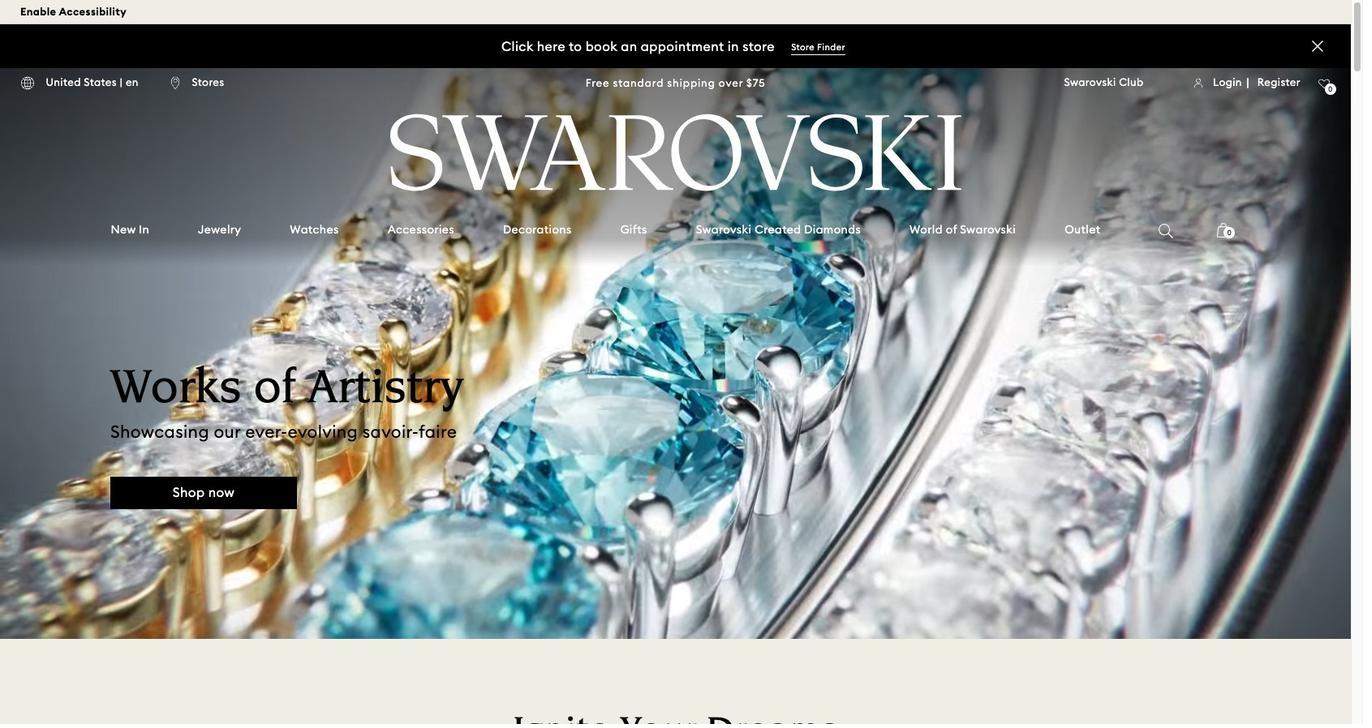 Task type: describe. For each thing, give the bounding box(es) containing it.
left-wishlist image image
[[1319, 79, 1331, 89]]

country-selector image image
[[20, 76, 34, 90]]

swarovski image
[[390, 114, 961, 192]]

left login image
[[1194, 78, 1203, 88]]



Task type: locate. For each thing, give the bounding box(es) containing it.
left-locator image image
[[171, 76, 180, 90]]

cart-mobile image image
[[1218, 223, 1231, 238]]

search image image
[[1159, 224, 1174, 239]]



Task type: vqa. For each thing, say whether or not it's contained in the screenshot.
left login image
yes



